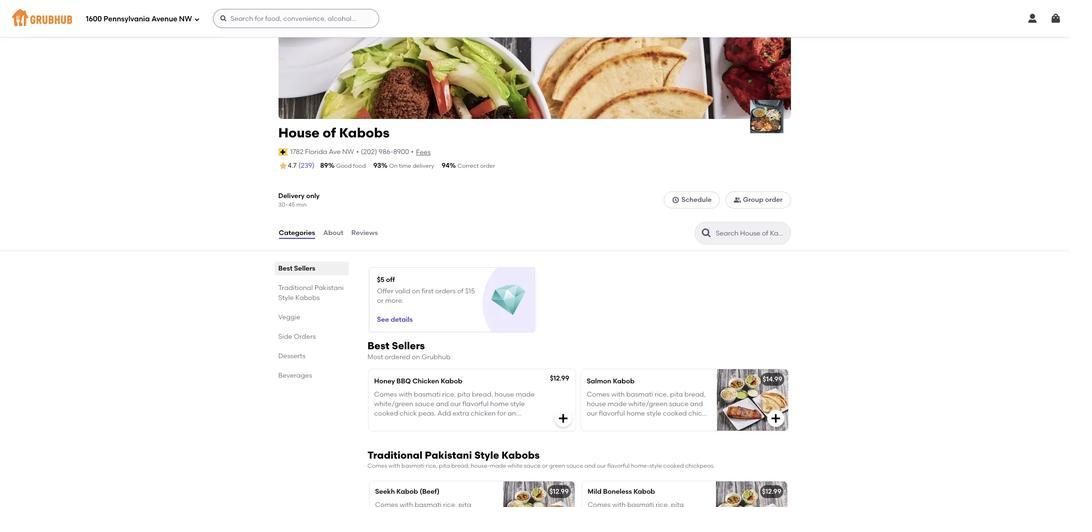 Task type: describe. For each thing, give the bounding box(es) containing it.
home for salmon kabob
[[627, 410, 645, 418]]

group order
[[743, 196, 783, 204]]

bread, inside traditional pakistani style kabobs comes with basmati rice, pita bread, house-made white sauce or green sauce and our flavorful home-style cooked chickpeas.
[[451, 463, 469, 470]]

extra
[[453, 410, 469, 418]]

chick for comes with basmati rice, pita bread, house made white/green sauce and our flavorful home style cooked chick peas.
[[688, 410, 706, 418]]

white
[[508, 463, 523, 470]]

best sellers
[[278, 265, 315, 273]]

comes for comes with basmati rice, pita bread, house made white/green sauce and our flavorful home style cooked chick peas. add extra chicken for an additional charge.
[[374, 391, 397, 399]]

correct
[[458, 163, 479, 169]]

made for comes with basmati rice, pita bread, house made white/green sauce and our flavorful home style cooked chick peas.
[[608, 401, 627, 409]]

delivery
[[278, 192, 305, 200]]

sauce inside the comes with basmati rice, pita bread, house made white/green sauce and our flavorful home style cooked chick peas. add extra chicken for an additional charge.
[[415, 401, 434, 409]]

$14.99
[[763, 376, 782, 384]]

sellers for best sellers
[[294, 265, 315, 273]]

0 vertical spatial kabobs
[[339, 125, 390, 141]]

details
[[391, 316, 413, 324]]

basmati for bbq
[[414, 391, 441, 399]]

cooked for comes with basmati rice, pita bread, house made white/green sauce and our flavorful home style cooked chick peas. add extra chicken for an additional charge.
[[374, 410, 398, 418]]

time
[[399, 163, 411, 169]]

best sellers tab
[[278, 264, 345, 274]]

on
[[389, 163, 398, 169]]

delivery
[[413, 163, 434, 169]]

mild boneless kabob
[[588, 488, 655, 496]]

chicken
[[471, 410, 496, 418]]

beverages tab
[[278, 371, 345, 381]]

traditional pakistani style kabobs comes with basmati rice, pita bread, house-made white sauce or green sauce and our flavorful home-style cooked chickpeas.
[[368, 450, 715, 470]]

florida
[[305, 148, 327, 156]]

salmon kabob
[[587, 378, 635, 386]]

honey
[[374, 378, 395, 386]]

and for honey bbq chicken kabob
[[436, 401, 449, 409]]

Search House of Kabobs search field
[[715, 229, 787, 238]]

seekh
[[375, 488, 395, 496]]

traditional pakistani style kabobs
[[278, 284, 344, 302]]

of inside $5 off offer valid on first orders of $15 or more.
[[457, 288, 464, 296]]

Search for food, convenience, alcohol... search field
[[213, 9, 379, 28]]

house of kabobs logo image
[[750, 100, 783, 133]]

chick for comes with basmati rice, pita bread, house made white/green sauce and our flavorful home style cooked chick peas. add extra chicken for an additional charge.
[[400, 410, 417, 418]]

valid
[[395, 288, 410, 296]]

home for honey bbq chicken kabob
[[490, 401, 509, 409]]

sellers for best sellers most ordered on grubhub
[[392, 340, 425, 352]]

kabob right chicken
[[441, 378, 462, 386]]

and for salmon kabob
[[690, 401, 703, 409]]

off
[[386, 276, 395, 284]]

best sellers most ordered on grubhub
[[368, 340, 450, 362]]

most
[[368, 354, 383, 362]]

bbq
[[397, 378, 411, 386]]

cooked for comes with basmati rice, pita bread, house made white/green sauce and our flavorful home style cooked chick peas.
[[663, 410, 687, 418]]

reviews button
[[351, 217, 378, 251]]

(beef)
[[420, 488, 440, 496]]

rice, for salmon kabob
[[655, 391, 668, 399]]

$15
[[465, 288, 475, 296]]

house for comes with basmati rice, pita bread, house made white/green sauce and our flavorful home style cooked chick peas. add extra chicken for an additional charge.
[[495, 391, 514, 399]]

side
[[278, 333, 292, 341]]

our inside traditional pakistani style kabobs comes with basmati rice, pita bread, house-made white sauce or green sauce and our flavorful home-style cooked chickpeas.
[[597, 463, 606, 470]]

basmati inside traditional pakistani style kabobs comes with basmati rice, pita bread, house-made white sauce or green sauce and our flavorful home-style cooked chickpeas.
[[401, 463, 424, 470]]

only
[[306, 192, 320, 200]]

offer
[[377, 288, 393, 296]]

traditional for traditional pakistani style kabobs
[[278, 284, 313, 292]]

seekh kabob (beef)
[[375, 488, 440, 496]]

fees button
[[416, 147, 431, 158]]

2 horizontal spatial svg image
[[1050, 13, 1062, 24]]

style for comes with basmati rice, pita bread, house made white/green sauce and our flavorful home style cooked chick peas.
[[647, 410, 661, 418]]

caret left icon image
[[289, 11, 300, 22]]

or inside $5 off offer valid on first orders of $15 or more.
[[377, 297, 384, 305]]

green
[[549, 463, 565, 470]]

orders
[[435, 288, 456, 296]]

additional
[[374, 420, 407, 428]]

house
[[278, 125, 320, 141]]

1600
[[86, 15, 102, 23]]

main navigation navigation
[[0, 0, 1069, 37]]

chicken
[[412, 378, 439, 386]]

chickpeas.
[[685, 463, 715, 470]]

about
[[323, 229, 343, 237]]

with for bbq
[[399, 391, 412, 399]]

rice, inside traditional pakistani style kabobs comes with basmati rice, pita bread, house-made white sauce or green sauce and our flavorful home-style cooked chickpeas.
[[426, 463, 438, 470]]

style for comes with basmati rice, pita bread, house made white/green sauce and our flavorful home style cooked chick peas. add extra chicken for an additional charge.
[[510, 401, 525, 409]]

comes with basmati rice, pita bread, house made white/green sauce and our flavorful home style cooked chick peas.
[[587, 391, 706, 428]]

salmon kabob image
[[717, 369, 788, 431]]

house-
[[471, 463, 490, 470]]

94
[[442, 162, 450, 170]]

kabob down home-
[[634, 488, 655, 496]]

food
[[353, 163, 366, 169]]

comes with basmati rice, pita bread, house made white/green sauce and our flavorful home style cooked chick peas. add extra chicken for an additional charge.
[[374, 391, 535, 428]]

promo image
[[491, 283, 526, 318]]

group
[[743, 196, 764, 204]]

mild boneless kabob image
[[716, 482, 787, 508]]

group order button
[[725, 192, 791, 209]]

comes inside traditional pakistani style kabobs comes with basmati rice, pita bread, house-made white sauce or green sauce and our flavorful home-style cooked chickpeas.
[[368, 463, 387, 470]]

house of kabobs
[[278, 125, 390, 141]]

30–45
[[278, 202, 295, 208]]

desserts
[[278, 353, 306, 361]]

order for group order
[[765, 196, 783, 204]]

on for sellers
[[412, 354, 420, 362]]

order for correct order
[[480, 163, 495, 169]]

search icon image
[[701, 228, 712, 239]]

93
[[373, 162, 381, 170]]



Task type: vqa. For each thing, say whether or not it's contained in the screenshot.
Kabobs to the top
yes



Task type: locate. For each thing, give the bounding box(es) containing it.
or inside traditional pakistani style kabobs comes with basmati rice, pita bread, house-made white sauce or green sauce and our flavorful home-style cooked chickpeas.
[[542, 463, 548, 470]]

home up for
[[490, 401, 509, 409]]

people icon image
[[734, 197, 741, 204]]

rice, for honey bbq chicken kabob
[[442, 391, 456, 399]]

1 horizontal spatial peas.
[[587, 420, 604, 428]]

chick
[[400, 410, 417, 418], [688, 410, 706, 418]]

2 vertical spatial style
[[649, 463, 662, 470]]

basmati inside comes with basmati rice, pita bread, house made white/green sauce and our flavorful home style cooked chick peas.
[[626, 391, 653, 399]]

1 horizontal spatial traditional
[[368, 450, 422, 462]]

flavorful for honey bbq chicken kabob
[[463, 401, 489, 409]]

1 horizontal spatial house
[[587, 401, 606, 409]]

1 horizontal spatial chick
[[688, 410, 706, 418]]

or down offer at left bottom
[[377, 297, 384, 305]]

0 horizontal spatial peas.
[[418, 410, 436, 418]]

flavorful inside the comes with basmati rice, pita bread, house made white/green sauce and our flavorful home style cooked chick peas. add extra chicken for an additional charge.
[[463, 401, 489, 409]]

peas. inside comes with basmati rice, pita bread, house made white/green sauce and our flavorful home style cooked chick peas.
[[587, 420, 604, 428]]

peas. down salmon
[[587, 420, 604, 428]]

1 vertical spatial of
[[457, 288, 464, 296]]

1 vertical spatial flavorful
[[599, 410, 625, 418]]

style inside traditional pakistani style kabobs comes with basmati rice, pita bread, house-made white sauce or green sauce and our flavorful home-style cooked chickpeas.
[[474, 450, 499, 462]]

1 • from the left
[[356, 148, 359, 156]]

sellers inside tab
[[294, 265, 315, 273]]

salmon
[[587, 378, 611, 386]]

1 horizontal spatial order
[[765, 196, 783, 204]]

mild
[[588, 488, 602, 496]]

best for best sellers most ordered on grubhub
[[368, 340, 389, 352]]

see details button
[[377, 312, 413, 329]]

with up seekh
[[389, 463, 400, 470]]

2 horizontal spatial kabobs
[[502, 450, 540, 462]]

0 vertical spatial made
[[516, 391, 535, 399]]

of up ave
[[323, 125, 336, 141]]

0 horizontal spatial home
[[490, 401, 509, 409]]

1 vertical spatial on
[[412, 354, 420, 362]]

nw for 1782 florida ave nw
[[342, 148, 354, 156]]

flavorful down salmon kabob
[[599, 410, 625, 418]]

on inside $5 off offer valid on first orders of $15 or more.
[[412, 288, 420, 296]]

flavorful up the chicken on the bottom
[[463, 401, 489, 409]]

0 vertical spatial peas.
[[418, 410, 436, 418]]

$5
[[377, 276, 384, 284]]

white/green for kabob
[[628, 401, 668, 409]]

• left (202)
[[356, 148, 359, 156]]

first
[[422, 288, 434, 296]]

• left the fees on the left
[[411, 148, 414, 156]]

1 horizontal spatial nw
[[342, 148, 354, 156]]

traditional
[[278, 284, 313, 292], [368, 450, 422, 462]]

house down salmon
[[587, 401, 606, 409]]

traditional for traditional pakistani style kabobs comes with basmati rice, pita bread, house-made white sauce or green sauce and our flavorful home-style cooked chickpeas.
[[368, 450, 422, 462]]

kabobs up white
[[502, 450, 540, 462]]

our for salmon kabob
[[587, 410, 597, 418]]

1 horizontal spatial home
[[627, 410, 645, 418]]

of left the $15
[[457, 288, 464, 296]]

side orders
[[278, 333, 316, 341]]

with down bbq
[[399, 391, 412, 399]]

peas. for kabob
[[587, 420, 604, 428]]

see details
[[377, 316, 413, 324]]

1 horizontal spatial bread,
[[472, 391, 493, 399]]

sellers inside best sellers most ordered on grubhub
[[392, 340, 425, 352]]

pita for honey bbq chicken kabob
[[457, 391, 470, 399]]

0 horizontal spatial pita
[[439, 463, 450, 470]]

cooked
[[374, 410, 398, 418], [663, 410, 687, 418], [663, 463, 684, 470]]

cooked inside traditional pakistani style kabobs comes with basmati rice, pita bread, house-made white sauce or green sauce and our flavorful home-style cooked chickpeas.
[[663, 463, 684, 470]]

2 vertical spatial kabobs
[[502, 450, 540, 462]]

style up house-
[[474, 450, 499, 462]]

0 horizontal spatial white/green
[[374, 401, 413, 409]]

nw
[[179, 15, 192, 23], [342, 148, 354, 156]]

traditional down additional
[[368, 450, 422, 462]]

1 vertical spatial nw
[[342, 148, 354, 156]]

our inside the comes with basmati rice, pita bread, house made white/green sauce and our flavorful home style cooked chick peas. add extra chicken for an additional charge.
[[450, 401, 461, 409]]

made inside comes with basmati rice, pita bread, house made white/green sauce and our flavorful home style cooked chick peas.
[[608, 401, 627, 409]]

home inside the comes with basmati rice, pita bread, house made white/green sauce and our flavorful home style cooked chick peas. add extra chicken for an additional charge.
[[490, 401, 509, 409]]

0 horizontal spatial sellers
[[294, 265, 315, 273]]

1 vertical spatial made
[[608, 401, 627, 409]]

rice, inside comes with basmati rice, pita bread, house made white/green sauce and our flavorful home style cooked chick peas.
[[655, 391, 668, 399]]

beverages
[[278, 372, 312, 380]]

1 horizontal spatial best
[[368, 340, 389, 352]]

comes up seekh
[[368, 463, 387, 470]]

0 vertical spatial on
[[412, 288, 420, 296]]

style inside comes with basmati rice, pita bread, house made white/green sauce and our flavorful home style cooked chick peas.
[[647, 410, 661, 418]]

with inside the comes with basmati rice, pita bread, house made white/green sauce and our flavorful home style cooked chick peas. add extra chicken for an additional charge.
[[399, 391, 412, 399]]

1 vertical spatial house
[[587, 401, 606, 409]]

made for comes with basmati rice, pita bread, house made white/green sauce and our flavorful home style cooked chick peas. add extra chicken for an additional charge.
[[516, 391, 535, 399]]

delivery only 30–45 min
[[278, 192, 320, 208]]

8900
[[393, 148, 409, 156]]

1 horizontal spatial pita
[[457, 391, 470, 399]]

1 chick from the left
[[400, 410, 417, 418]]

see
[[377, 316, 389, 324]]

grubhub
[[422, 354, 450, 362]]

1 white/green from the left
[[374, 401, 413, 409]]

more.
[[385, 297, 404, 305]]

comes inside comes with basmati rice, pita bread, house made white/green sauce and our flavorful home style cooked chick peas.
[[587, 391, 610, 399]]

peas.
[[418, 410, 436, 418], [587, 420, 604, 428]]

pakistani inside traditional pakistani style kabobs comes with basmati rice, pita bread, house-made white sauce or green sauce and our flavorful home-style cooked chickpeas.
[[425, 450, 472, 462]]

nw inside 1782 florida ave nw button
[[342, 148, 354, 156]]

ordered
[[385, 354, 410, 362]]

kabobs for traditional pakistani style kabobs
[[295, 294, 320, 302]]

1 horizontal spatial and
[[585, 463, 596, 470]]

0 vertical spatial sellers
[[294, 265, 315, 273]]

sellers
[[294, 265, 315, 273], [392, 340, 425, 352]]

flavorful
[[463, 401, 489, 409], [599, 410, 625, 418], [607, 463, 630, 470]]

1 horizontal spatial of
[[457, 288, 464, 296]]

our for honey bbq chicken kabob
[[450, 401, 461, 409]]

made inside the comes with basmati rice, pita bread, house made white/green sauce and our flavorful home style cooked chick peas. add extra chicken for an additional charge.
[[516, 391, 535, 399]]

white/green up additional
[[374, 401, 413, 409]]

order right correct
[[480, 163, 495, 169]]

chick inside comes with basmati rice, pita bread, house made white/green sauce and our flavorful home style cooked chick peas.
[[688, 410, 706, 418]]

0 vertical spatial best
[[278, 265, 293, 273]]

or left green at the bottom right of the page
[[542, 463, 548, 470]]

with inside comes with basmati rice, pita bread, house made white/green sauce and our flavorful home style cooked chick peas.
[[611, 391, 625, 399]]

style
[[278, 294, 294, 302], [474, 450, 499, 462]]

0 vertical spatial pakistani
[[314, 284, 344, 292]]

0 horizontal spatial best
[[278, 265, 293, 273]]

0 vertical spatial nw
[[179, 15, 192, 23]]

1 horizontal spatial white/green
[[628, 401, 668, 409]]

2 horizontal spatial pita
[[670, 391, 683, 399]]

1 vertical spatial or
[[542, 463, 548, 470]]

fees
[[416, 148, 431, 156]]

best inside tab
[[278, 265, 293, 273]]

and inside traditional pakistani style kabobs comes with basmati rice, pita bread, house-made white sauce or green sauce and our flavorful home-style cooked chickpeas.
[[585, 463, 596, 470]]

house
[[495, 391, 514, 399], [587, 401, 606, 409]]

pita for salmon kabob
[[670, 391, 683, 399]]

0 vertical spatial house
[[495, 391, 514, 399]]

cooked inside comes with basmati rice, pita bread, house made white/green sauce and our flavorful home style cooked chick peas.
[[663, 410, 687, 418]]

honey bbq chicken kabob
[[374, 378, 462, 386]]

nw right avenue
[[179, 15, 192, 23]]

2 chick from the left
[[688, 410, 706, 418]]

categories
[[279, 229, 315, 237]]

pennsylvania
[[104, 15, 150, 23]]

on for off
[[412, 288, 420, 296]]

made left white
[[490, 463, 506, 470]]

style for traditional pakistani style kabobs
[[278, 294, 294, 302]]

peas. for bbq
[[418, 410, 436, 418]]

1 horizontal spatial •
[[411, 148, 414, 156]]

comes down salmon
[[587, 391, 610, 399]]

0 horizontal spatial bread,
[[451, 463, 469, 470]]

1 horizontal spatial style
[[474, 450, 499, 462]]

on time delivery
[[389, 163, 434, 169]]

(202)
[[361, 148, 377, 156]]

with down salmon kabob
[[611, 391, 625, 399]]

• (202) 986-8900 • fees
[[356, 148, 431, 156]]

home
[[490, 401, 509, 409], [627, 410, 645, 418]]

1 vertical spatial best
[[368, 340, 389, 352]]

0 vertical spatial or
[[377, 297, 384, 305]]

with inside traditional pakistani style kabobs comes with basmati rice, pita bread, house-made white sauce or green sauce and our flavorful home-style cooked chickpeas.
[[389, 463, 400, 470]]

kabob
[[441, 378, 462, 386], [613, 378, 635, 386], [397, 488, 418, 496], [634, 488, 655, 496]]

rice,
[[442, 391, 456, 399], [655, 391, 668, 399], [426, 463, 438, 470]]

1 vertical spatial our
[[587, 410, 597, 418]]

pakistani up house-
[[425, 450, 472, 462]]

svg image
[[1027, 13, 1038, 24], [672, 197, 680, 204], [557, 413, 569, 424], [770, 413, 781, 424]]

pita inside comes with basmati rice, pita bread, house made white/green sauce and our flavorful home style cooked chick peas.
[[670, 391, 683, 399]]

1782 florida ave nw
[[290, 148, 354, 156]]

2 horizontal spatial rice,
[[655, 391, 668, 399]]

1 horizontal spatial rice,
[[442, 391, 456, 399]]

1 vertical spatial style
[[647, 410, 661, 418]]

our up the extra
[[450, 401, 461, 409]]

peas. up charge.
[[418, 410, 436, 418]]

chick inside the comes with basmati rice, pita bread, house made white/green sauce and our flavorful home style cooked chick peas. add extra chicken for an additional charge.
[[400, 410, 417, 418]]

kabobs inside traditional pakistani style kabobs
[[295, 294, 320, 302]]

0 vertical spatial home
[[490, 401, 509, 409]]

0 horizontal spatial traditional
[[278, 284, 313, 292]]

basmati down chicken
[[414, 391, 441, 399]]

house inside the comes with basmati rice, pita bread, house made white/green sauce and our flavorful home style cooked chick peas. add extra chicken for an additional charge.
[[495, 391, 514, 399]]

0 horizontal spatial house
[[495, 391, 514, 399]]

986-
[[379, 148, 393, 156]]

style up veggie
[[278, 294, 294, 302]]

2 horizontal spatial made
[[608, 401, 627, 409]]

0 horizontal spatial •
[[356, 148, 359, 156]]

0 horizontal spatial style
[[278, 294, 294, 302]]

0 vertical spatial style
[[510, 401, 525, 409]]

rice, inside the comes with basmati rice, pita bread, house made white/green sauce and our flavorful home style cooked chick peas. add extra chicken for an additional charge.
[[442, 391, 456, 399]]

kabobs up (202)
[[339, 125, 390, 141]]

$12.99 for mild boneless kabob
[[762, 488, 781, 496]]

best up most
[[368, 340, 389, 352]]

bread, inside the comes with basmati rice, pita bread, house made white/green sauce and our flavorful home style cooked chick peas. add extra chicken for an additional charge.
[[472, 391, 493, 399]]

traditional inside traditional pakistani style kabobs
[[278, 284, 313, 292]]

flavorful inside traditional pakistani style kabobs comes with basmati rice, pita bread, house-made white sauce or green sauce and our flavorful home-style cooked chickpeas.
[[607, 463, 630, 470]]

1 vertical spatial order
[[765, 196, 783, 204]]

style inside traditional pakistani style kabobs comes with basmati rice, pita bread, house-made white sauce or green sauce and our flavorful home-style cooked chickpeas.
[[649, 463, 662, 470]]

of
[[323, 125, 336, 141], [457, 288, 464, 296]]

0 horizontal spatial or
[[377, 297, 384, 305]]

for
[[497, 410, 506, 418]]

correct order
[[458, 163, 495, 169]]

made
[[516, 391, 535, 399], [608, 401, 627, 409], [490, 463, 506, 470]]

best up traditional pakistani style kabobs
[[278, 265, 293, 273]]

our up mild
[[597, 463, 606, 470]]

0 vertical spatial order
[[480, 163, 495, 169]]

star icon image
[[278, 161, 288, 171]]

0 horizontal spatial rice,
[[426, 463, 438, 470]]

kabobs for traditional pakistani style kabobs comes with basmati rice, pita bread, house-made white sauce or green sauce and our flavorful home-style cooked chickpeas.
[[502, 450, 540, 462]]

1 vertical spatial home
[[627, 410, 645, 418]]

made up an
[[516, 391, 535, 399]]

style for traditional pakistani style kabobs comes with basmati rice, pita bread, house-made white sauce or green sauce and our flavorful home-style cooked chickpeas.
[[474, 450, 499, 462]]

$5 off offer valid on first orders of $15 or more.
[[377, 276, 475, 305]]

comes down honey in the bottom left of the page
[[374, 391, 397, 399]]

veggie
[[278, 314, 301, 322]]

comes for comes with basmati rice, pita bread, house made white/green sauce and our flavorful home style cooked chick peas.
[[587, 391, 610, 399]]

(239)
[[299, 162, 314, 170]]

1782 florida ave nw button
[[290, 147, 355, 158]]

pita inside traditional pakistani style kabobs comes with basmati rice, pita bread, house-made white sauce or green sauce and our flavorful home-style cooked chickpeas.
[[439, 463, 450, 470]]

1600 pennsylvania avenue nw
[[86, 15, 192, 23]]

0 vertical spatial of
[[323, 125, 336, 141]]

order inside button
[[765, 196, 783, 204]]

1 horizontal spatial made
[[516, 391, 535, 399]]

1 vertical spatial traditional
[[368, 450, 422, 462]]

about button
[[323, 217, 344, 251]]

boneless
[[603, 488, 632, 496]]

subscription pass image
[[278, 148, 288, 156]]

kabobs up veggie tab
[[295, 294, 320, 302]]

veggie tab
[[278, 313, 345, 323]]

svg image
[[1050, 13, 1062, 24], [220, 15, 227, 22], [194, 16, 200, 22]]

0 vertical spatial our
[[450, 401, 461, 409]]

pakistani for traditional pakistani style kabobs comes with basmati rice, pita bread, house-made white sauce or green sauce and our flavorful home-style cooked chickpeas.
[[425, 450, 472, 462]]

2 horizontal spatial bread,
[[684, 391, 706, 399]]

2 vertical spatial made
[[490, 463, 506, 470]]

0 horizontal spatial svg image
[[194, 16, 200, 22]]

schedule button
[[664, 192, 720, 209]]

style inside traditional pakistani style kabobs
[[278, 294, 294, 302]]

home down salmon kabob
[[627, 410, 645, 418]]

traditional pakistani style kabobs tab
[[278, 283, 345, 303]]

sellers up 'ordered'
[[392, 340, 425, 352]]

nw right ave
[[342, 148, 354, 156]]

nw inside the main navigation navigation
[[179, 15, 192, 23]]

bread,
[[472, 391, 493, 399], [684, 391, 706, 399], [451, 463, 469, 470]]

made inside traditional pakistani style kabobs comes with basmati rice, pita bread, house-made white sauce or green sauce and our flavorful home-style cooked chickpeas.
[[490, 463, 506, 470]]

1 vertical spatial sellers
[[392, 340, 425, 352]]

schedule
[[682, 196, 712, 204]]

bread, for comes with basmati rice, pita bread, house made white/green sauce and our flavorful home style cooked chick peas. add extra chicken for an additional charge.
[[472, 391, 493, 399]]

1 vertical spatial peas.
[[587, 420, 604, 428]]

traditional down best sellers
[[278, 284, 313, 292]]

1782
[[290, 148, 303, 156]]

on left first
[[412, 288, 420, 296]]

kabob right seekh
[[397, 488, 418, 496]]

white/green down salmon kabob
[[628, 401, 668, 409]]

flavorful for salmon kabob
[[599, 410, 625, 418]]

best for best sellers
[[278, 265, 293, 273]]

1 horizontal spatial or
[[542, 463, 548, 470]]

pita inside the comes with basmati rice, pita bread, house made white/green sauce and our flavorful home style cooked chick peas. add extra chicken for an additional charge.
[[457, 391, 470, 399]]

desserts tab
[[278, 352, 345, 362]]

with for kabob
[[611, 391, 625, 399]]

house for comes with basmati rice, pita bread, house made white/green sauce and our flavorful home style cooked chick peas.
[[587, 401, 606, 409]]

89
[[320, 162, 328, 170]]

bread, inside comes with basmati rice, pita bread, house made white/green sauce and our flavorful home style cooked chick peas.
[[684, 391, 706, 399]]

order right group
[[765, 196, 783, 204]]

2 vertical spatial our
[[597, 463, 606, 470]]

0 horizontal spatial pakistani
[[314, 284, 344, 292]]

or
[[377, 297, 384, 305], [542, 463, 548, 470]]

1 vertical spatial style
[[474, 450, 499, 462]]

bread, for comes with basmati rice, pita bread, house made white/green sauce and our flavorful home style cooked chick peas.
[[684, 391, 706, 399]]

0 vertical spatial flavorful
[[463, 401, 489, 409]]

peas. inside the comes with basmati rice, pita bread, house made white/green sauce and our flavorful home style cooked chick peas. add extra chicken for an additional charge.
[[418, 410, 436, 418]]

svg image inside schedule button
[[672, 197, 680, 204]]

0 horizontal spatial chick
[[400, 410, 417, 418]]

pakistani inside traditional pakistani style kabobs
[[314, 284, 344, 292]]

kabobs inside traditional pakistani style kabobs comes with basmati rice, pita bread, house-made white sauce or green sauce and our flavorful home-style cooked chickpeas.
[[502, 450, 540, 462]]

sellers up traditional pakistani style kabobs
[[294, 265, 315, 273]]

svg image inside the main navigation navigation
[[1027, 13, 1038, 24]]

0 horizontal spatial nw
[[179, 15, 192, 23]]

white/green
[[374, 401, 413, 409], [628, 401, 668, 409]]

good
[[336, 163, 352, 169]]

flavorful inside comes with basmati rice, pita bread, house made white/green sauce and our flavorful home style cooked chick peas.
[[599, 410, 625, 418]]

•
[[356, 148, 359, 156], [411, 148, 414, 156]]

0 horizontal spatial of
[[323, 125, 336, 141]]

comes
[[374, 391, 397, 399], [587, 391, 610, 399], [368, 463, 387, 470]]

kabob right salmon
[[613, 378, 635, 386]]

0 vertical spatial traditional
[[278, 284, 313, 292]]

pakistani for traditional pakistani style kabobs
[[314, 284, 344, 292]]

0 horizontal spatial kabobs
[[295, 294, 320, 302]]

1 vertical spatial kabobs
[[295, 294, 320, 302]]

white/green inside the comes with basmati rice, pita bread, house made white/green sauce and our flavorful home style cooked chick peas. add extra chicken for an additional charge.
[[374, 401, 413, 409]]

2 • from the left
[[411, 148, 414, 156]]

cooked inside the comes with basmati rice, pita bread, house made white/green sauce and our flavorful home style cooked chick peas. add extra chicken for an additional charge.
[[374, 410, 398, 418]]

best inside best sellers most ordered on grubhub
[[368, 340, 389, 352]]

add
[[438, 410, 451, 418]]

our inside comes with basmati rice, pita bread, house made white/green sauce and our flavorful home style cooked chick peas.
[[587, 410, 597, 418]]

orders
[[294, 333, 316, 341]]

1 horizontal spatial kabobs
[[339, 125, 390, 141]]

seekh kabob (beef) image
[[503, 482, 574, 508]]

0 horizontal spatial and
[[436, 401, 449, 409]]

sauce inside comes with basmati rice, pita bread, house made white/green sauce and our flavorful home style cooked chick peas.
[[669, 401, 689, 409]]

basmati
[[414, 391, 441, 399], [626, 391, 653, 399], [401, 463, 424, 470]]

1 vertical spatial pakistani
[[425, 450, 472, 462]]

white/green inside comes with basmati rice, pita bread, house made white/green sauce and our flavorful home style cooked chick peas.
[[628, 401, 668, 409]]

charge.
[[409, 420, 434, 428]]

on inside best sellers most ordered on grubhub
[[412, 354, 420, 362]]

and inside the comes with basmati rice, pita bread, house made white/green sauce and our flavorful home style cooked chick peas. add extra chicken for an additional charge.
[[436, 401, 449, 409]]

and
[[436, 401, 449, 409], [690, 401, 703, 409], [585, 463, 596, 470]]

1 horizontal spatial sellers
[[392, 340, 425, 352]]

side orders tab
[[278, 332, 345, 342]]

home inside comes with basmati rice, pita bread, house made white/green sauce and our flavorful home style cooked chick peas.
[[627, 410, 645, 418]]

white/green for bbq
[[374, 401, 413, 409]]

on right 'ordered'
[[412, 354, 420, 362]]

1 horizontal spatial svg image
[[220, 15, 227, 22]]

basmati up seekh kabob (beef)
[[401, 463, 424, 470]]

comes inside the comes with basmati rice, pita bread, house made white/green sauce and our flavorful home style cooked chick peas. add extra chicken for an additional charge.
[[374, 391, 397, 399]]

home-
[[631, 463, 649, 470]]

0 horizontal spatial made
[[490, 463, 506, 470]]

2 vertical spatial flavorful
[[607, 463, 630, 470]]

style inside the comes with basmati rice, pita bread, house made white/green sauce and our flavorful home style cooked chick peas. add extra chicken for an additional charge.
[[510, 401, 525, 409]]

basmati down salmon kabob
[[626, 391, 653, 399]]

order
[[480, 163, 495, 169], [765, 196, 783, 204]]

good food
[[336, 163, 366, 169]]

style
[[510, 401, 525, 409], [647, 410, 661, 418], [649, 463, 662, 470]]

traditional inside traditional pakistani style kabobs comes with basmati rice, pita bread, house-made white sauce or green sauce and our flavorful home-style cooked chickpeas.
[[368, 450, 422, 462]]

0 horizontal spatial order
[[480, 163, 495, 169]]

ave
[[329, 148, 341, 156]]

$12.99
[[550, 375, 569, 383], [549, 488, 569, 496], [762, 488, 781, 496]]

house inside comes with basmati rice, pita bread, house made white/green sauce and our flavorful home style cooked chick peas.
[[587, 401, 606, 409]]

nw for 1600 pennsylvania avenue nw
[[179, 15, 192, 23]]

2 horizontal spatial and
[[690, 401, 703, 409]]

basmati inside the comes with basmati rice, pita bread, house made white/green sauce and our flavorful home style cooked chick peas. add extra chicken for an additional charge.
[[414, 391, 441, 399]]

0 vertical spatial style
[[278, 294, 294, 302]]

basmati for kabob
[[626, 391, 653, 399]]

our down salmon
[[587, 410, 597, 418]]

and inside comes with basmati rice, pita bread, house made white/green sauce and our flavorful home style cooked chick peas.
[[690, 401, 703, 409]]

avenue
[[151, 15, 177, 23]]

reviews
[[351, 229, 378, 237]]

$12.99 for seekh kabob (beef)
[[549, 488, 569, 496]]

min
[[296, 202, 307, 208]]

2 white/green from the left
[[628, 401, 668, 409]]

made down salmon kabob
[[608, 401, 627, 409]]

house up for
[[495, 391, 514, 399]]

1 horizontal spatial pakistani
[[425, 450, 472, 462]]

an
[[508, 410, 516, 418]]

(202) 986-8900 button
[[361, 147, 409, 157]]

pakistani down best sellers tab
[[314, 284, 344, 292]]

flavorful left home-
[[607, 463, 630, 470]]

categories button
[[278, 217, 316, 251]]

4.7
[[288, 162, 297, 170]]

our
[[450, 401, 461, 409], [587, 410, 597, 418], [597, 463, 606, 470]]



